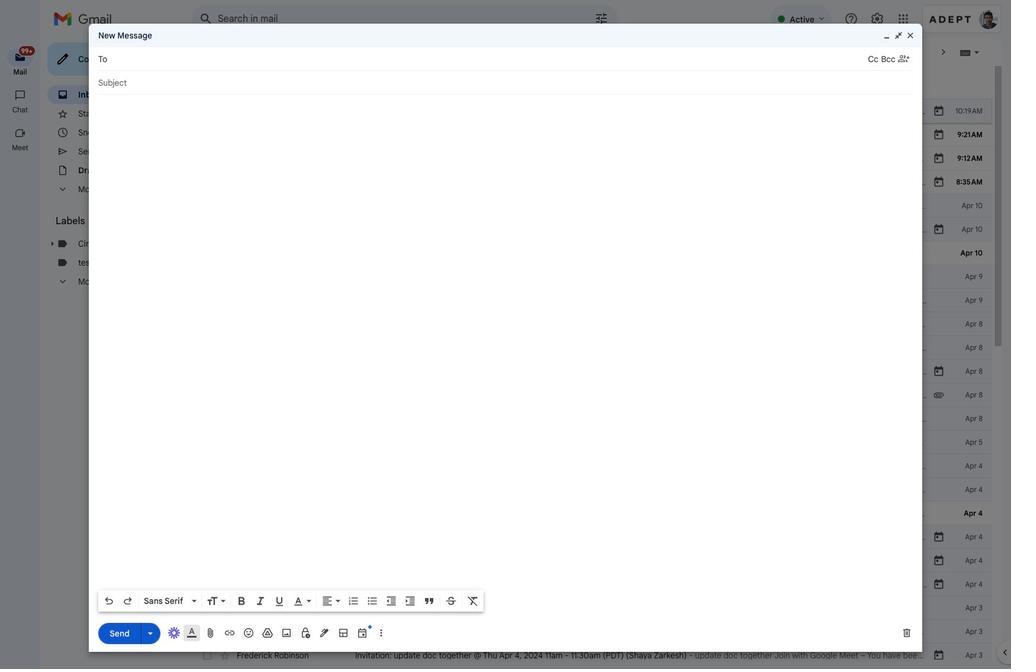 Task type: describe. For each thing, give the bounding box(es) containing it.
7 row from the top
[[192, 242, 992, 265]]

insert emoji ‪(⌘⇧2)‬ image
[[243, 628, 255, 639]]

promotions, 2 new messages, tab
[[342, 66, 491, 99]]

23 row from the top
[[192, 620, 992, 644]]

18 row from the top
[[192, 502, 992, 526]]

gmail image
[[53, 7, 118, 31]]

13 row from the top
[[192, 384, 992, 407]]

19 row from the top
[[192, 526, 992, 549]]

advanced search options image
[[590, 7, 613, 30]]

20 row from the top
[[192, 549, 992, 573]]

1 row from the top
[[192, 99, 992, 123]]

mail, 852 unread messages image
[[15, 49, 33, 60]]

24 row from the top
[[192, 644, 992, 668]]

older image
[[938, 46, 950, 58]]

8 row from the top
[[192, 265, 992, 289]]

Message Body text field
[[98, 101, 913, 587]]

close image
[[906, 31, 915, 40]]

settings image
[[870, 12, 884, 26]]

Search in mail search field
[[192, 5, 618, 33]]

4 row from the top
[[192, 171, 992, 194]]

attach files image
[[205, 628, 217, 639]]

search in mail image
[[195, 8, 217, 30]]

11 row from the top
[[192, 336, 992, 360]]

pop out image
[[894, 31, 903, 40]]

italic ‪(⌘i)‬ image
[[255, 596, 266, 607]]

indent less ‪(⌘[)‬ image
[[385, 596, 397, 607]]

underline ‪(⌘u)‬ image
[[274, 596, 285, 608]]

toggle confidential mode image
[[300, 628, 311, 639]]

bold ‪(⌘b)‬ image
[[236, 596, 247, 607]]

15 row from the top
[[192, 431, 992, 455]]

updates tab
[[491, 66, 641, 99]]

2 row from the top
[[192, 123, 992, 147]]

5 row from the top
[[192, 194, 992, 218]]

insert photo image
[[281, 628, 292, 639]]

minimize image
[[882, 31, 892, 40]]



Task type: locate. For each thing, give the bounding box(es) containing it.
refresh image
[[237, 46, 249, 58]]

more send options image
[[144, 628, 156, 640]]

formatting options toolbar
[[98, 591, 484, 612]]

undo ‪(⌘z)‬ image
[[103, 596, 115, 607]]

redo ‪(⌘y)‬ image
[[122, 596, 134, 607]]

tab list
[[192, 66, 992, 99]]

indent more ‪(⌘])‬ image
[[404, 596, 416, 607]]

discard draft ‪(⌘⇧d)‬ image
[[901, 628, 913, 639]]

main content
[[192, 66, 992, 670]]

insert files using drive image
[[262, 628, 274, 639]]

10 row from the top
[[192, 313, 992, 336]]

insert link ‪(⌘k)‬ image
[[224, 628, 236, 639]]

navigation
[[0, 38, 41, 670]]

Subject field
[[98, 77, 913, 89]]

strikethrough ‪(⌘⇧x)‬ image
[[445, 596, 457, 607]]

option
[[141, 596, 189, 607]]

dialog
[[89, 24, 922, 652]]

6 row from the top
[[192, 218, 992, 242]]

numbered list ‪(⌘⇧7)‬ image
[[348, 596, 359, 607]]

set up a time to meet image
[[356, 628, 368, 639]]

9 row from the top
[[192, 289, 992, 313]]

16 row from the top
[[192, 455, 992, 478]]

3 row from the top
[[192, 147, 992, 171]]

To recipients text field
[[112, 49, 868, 70]]

select a layout image
[[337, 628, 349, 639]]

21 row from the top
[[192, 573, 992, 597]]

option inside formatting options toolbar
[[141, 596, 189, 607]]

17 row from the top
[[192, 478, 992, 502]]

heading
[[0, 67, 40, 77], [0, 105, 40, 115], [0, 143, 40, 153], [56, 215, 168, 227]]

insert signature image
[[319, 628, 330, 639]]

row
[[192, 99, 992, 123], [192, 123, 992, 147], [192, 147, 992, 171], [192, 171, 992, 194], [192, 194, 992, 218], [192, 218, 992, 242], [192, 242, 992, 265], [192, 265, 992, 289], [192, 289, 992, 313], [192, 313, 992, 336], [192, 336, 992, 360], [192, 360, 992, 384], [192, 384, 992, 407], [192, 407, 992, 431], [192, 431, 992, 455], [192, 455, 992, 478], [192, 478, 992, 502], [192, 502, 992, 526], [192, 526, 992, 549], [192, 549, 992, 573], [192, 573, 992, 597], [192, 597, 992, 620], [192, 620, 992, 644], [192, 644, 992, 668]]

bulleted list ‪(⌘⇧8)‬ image
[[366, 596, 378, 607]]

remove formatting ‪(⌘\)‬ image
[[467, 596, 479, 607]]

primary tab
[[192, 66, 340, 99]]

14 row from the top
[[192, 407, 992, 431]]

12 row from the top
[[192, 360, 992, 384]]

22 row from the top
[[192, 597, 992, 620]]

more options image
[[378, 628, 385, 639]]

quote ‪(⌘⇧9)‬ image
[[423, 596, 435, 607]]



Task type: vqa. For each thing, say whether or not it's contained in the screenshot.
Quote ‪(⌘⇧9)‬ icon
yes



